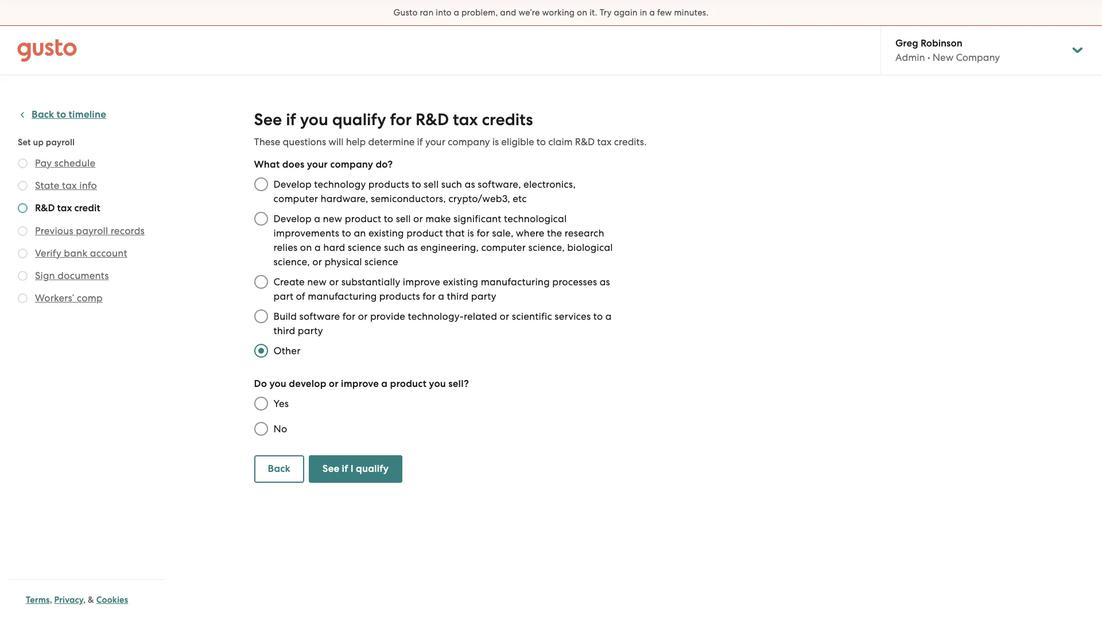Task type: locate. For each thing, give the bounding box(es) containing it.
computer inside develop technology products to sell such as software, electronics, computer hardware, semiconductors, crypto/web3, etc
[[274, 193, 318, 204]]

to down semiconductors,
[[384, 213, 394, 225]]

0 vertical spatial on
[[577, 7, 588, 18]]

product up an
[[345, 213, 382, 225]]

to inside build software for or provide technology-related or scientific services to a third party
[[594, 311, 603, 322]]

product down "make"
[[407, 227, 443, 239]]

computer down the "sale,"
[[482, 242, 526, 253]]

science, down relies
[[274, 256, 310, 268]]

qualify for you
[[332, 110, 386, 130]]

you up questions
[[300, 110, 328, 130]]

check image left previous
[[18, 226, 28, 236]]

sell
[[424, 179, 439, 190], [396, 213, 411, 225]]

of
[[296, 291, 306, 302]]

info
[[79, 180, 97, 191]]

1 vertical spatial your
[[307, 159, 328, 171]]

new inside create new or substantially improve existing manufacturing processes as part of manufacturing products for a third party
[[307, 276, 327, 288]]

0 horizontal spatial such
[[384, 242, 405, 253]]

party up related
[[471, 291, 497, 302]]

1 horizontal spatial manufacturing
[[481, 276, 550, 288]]

products up provide
[[380, 291, 420, 302]]

0 vertical spatial such
[[442, 179, 462, 190]]

0 horizontal spatial improve
[[341, 378, 379, 390]]

0 vertical spatial computer
[[274, 193, 318, 204]]

1 vertical spatial r&d
[[575, 136, 595, 148]]

do?
[[376, 159, 393, 171]]

, left privacy link
[[50, 595, 52, 605]]

,
[[50, 595, 52, 605], [83, 595, 86, 605]]

check image left pay
[[18, 159, 28, 168]]

sell up semiconductors,
[[424, 179, 439, 190]]

2 horizontal spatial r&d
[[575, 136, 595, 148]]

check image
[[18, 159, 28, 168], [18, 203, 28, 213]]

what does your company do?
[[254, 159, 393, 171]]

third
[[447, 291, 469, 302], [274, 325, 295, 337]]

if left i
[[342, 463, 348, 475]]

is left the eligible at the left of page
[[493, 136, 499, 148]]

manufacturing
[[481, 276, 550, 288], [308, 291, 377, 302]]

home image
[[17, 39, 77, 62]]

sign documents
[[35, 270, 109, 281]]

check image left verify
[[18, 249, 28, 258]]

tax left credits.
[[598, 136, 612, 148]]

check image left sign
[[18, 271, 28, 281]]

check image left state
[[18, 181, 28, 191]]

1 vertical spatial science,
[[274, 256, 310, 268]]

develop for develop a new product to sell or make significant technological improvements to an existing product that is for sale, where the research relies on a hard science such as engineering, computer science, biological science, or physical science
[[274, 213, 312, 225]]

these
[[254, 136, 281, 148]]

significant
[[454, 213, 502, 225]]

see if i qualify button
[[309, 455, 403, 483]]

determine
[[368, 136, 415, 148]]

tax left info
[[62, 180, 77, 191]]

or right related
[[500, 311, 510, 322]]

documents
[[58, 270, 109, 281]]

1 develop from the top
[[274, 179, 312, 190]]

if up questions
[[286, 110, 296, 130]]

company
[[448, 136, 490, 148], [330, 159, 373, 171]]

for down significant
[[477, 227, 490, 239]]

as left engineering,
[[408, 242, 418, 253]]

workers' comp
[[35, 292, 103, 304]]

&
[[88, 595, 94, 605]]

1 vertical spatial existing
[[443, 276, 479, 288]]

see for see if you qualify for r&d tax credits
[[254, 110, 282, 130]]

1 , from the left
[[50, 595, 52, 605]]

1 vertical spatial qualify
[[356, 463, 389, 475]]

1 horizontal spatial if
[[342, 463, 348, 475]]

gusto
[[394, 7, 418, 18]]

for up technology-
[[423, 291, 436, 302]]

r&d tax credit
[[35, 202, 100, 214]]

0 horizontal spatial science,
[[274, 256, 310, 268]]

if
[[286, 110, 296, 130], [417, 136, 423, 148], [342, 463, 348, 475]]

0 vertical spatial r&d
[[416, 110, 449, 130]]

1 horizontal spatial improve
[[403, 276, 441, 288]]

or inside create new or substantially improve existing manufacturing processes as part of manufacturing products for a third party
[[329, 276, 339, 288]]

as
[[465, 179, 476, 190], [408, 242, 418, 253], [600, 276, 611, 288]]

privacy link
[[54, 595, 83, 605]]

develop inside develop a new product to sell or make significant technological improvements to an existing product that is for sale, where the research relies on a hard science such as engineering, computer science, biological science, or physical science
[[274, 213, 312, 225]]

0 horizontal spatial party
[[298, 325, 323, 337]]

as inside develop a new product to sell or make significant technological improvements to an existing product that is for sale, where the research relies on a hard science such as engineering, computer science, biological science, or physical science
[[408, 242, 418, 253]]

1 horizontal spatial back
[[268, 463, 291, 475]]

1 horizontal spatial r&d
[[416, 110, 449, 130]]

new
[[323, 213, 343, 225], [307, 276, 327, 288]]

0 vertical spatial your
[[426, 136, 446, 148]]

0 horizontal spatial computer
[[274, 193, 318, 204]]

if for see if you qualify for r&d tax credits
[[286, 110, 296, 130]]

back down no
[[268, 463, 291, 475]]

0 horizontal spatial you
[[270, 378, 287, 390]]

product
[[345, 213, 382, 225], [407, 227, 443, 239], [390, 378, 427, 390]]

1 vertical spatial on
[[300, 242, 312, 253]]

1 horizontal spatial is
[[493, 136, 499, 148]]

0 vertical spatial manufacturing
[[481, 276, 550, 288]]

gusto ran into a problem, and we're working on it. try again in a few minutes.
[[394, 7, 709, 18]]

r&d down state
[[35, 202, 55, 214]]

qualify up help
[[332, 110, 386, 130]]

Other radio
[[248, 338, 274, 364]]

as right the processes
[[600, 276, 611, 288]]

see
[[254, 110, 282, 130], [323, 463, 340, 475]]

4 check image from the top
[[18, 271, 28, 281]]

see for see if i qualify
[[323, 463, 340, 475]]

1 vertical spatial see
[[323, 463, 340, 475]]

if inside see if i qualify button
[[342, 463, 348, 475]]

or down physical
[[329, 276, 339, 288]]

develop inside develop technology products to sell such as software, electronics, computer hardware, semiconductors, crypto/web3, etc
[[274, 179, 312, 190]]

develop up improvements
[[274, 213, 312, 225]]

1 horizontal spatial your
[[426, 136, 446, 148]]

0 vertical spatial party
[[471, 291, 497, 302]]

0 vertical spatial as
[[465, 179, 476, 190]]

science up substantially
[[365, 256, 399, 268]]

0 vertical spatial back
[[32, 109, 54, 121]]

0 vertical spatial science,
[[529, 242, 565, 253]]

1 vertical spatial check image
[[18, 203, 28, 213]]

1 vertical spatial party
[[298, 325, 323, 337]]

1 horizontal spatial see
[[323, 463, 340, 475]]

check image left workers'
[[18, 294, 28, 303]]

to up semiconductors,
[[412, 179, 422, 190]]

is
[[493, 136, 499, 148], [468, 227, 474, 239]]

1 vertical spatial computer
[[482, 242, 526, 253]]

research
[[565, 227, 605, 239]]

science, down the
[[529, 242, 565, 253]]

tax up these questions will help determine if your company is eligible to claim r&d tax credits.
[[453, 110, 478, 130]]

1 vertical spatial product
[[407, 227, 443, 239]]

computer down "does"
[[274, 193, 318, 204]]

set up payroll
[[18, 137, 75, 148]]

substantially
[[342, 276, 401, 288]]

to left claim
[[537, 136, 546, 148]]

0 vertical spatial qualify
[[332, 110, 386, 130]]

0 horizontal spatial if
[[286, 110, 296, 130]]

company up technology
[[330, 159, 373, 171]]

payroll
[[46, 137, 75, 148], [76, 225, 108, 237]]

No radio
[[248, 416, 274, 442]]

i
[[351, 463, 354, 475]]

state tax info button
[[35, 179, 97, 192]]

existing right an
[[369, 227, 404, 239]]

product left sell?
[[390, 378, 427, 390]]

related
[[464, 311, 498, 322]]

science down an
[[348, 242, 382, 253]]

or left "make"
[[414, 213, 423, 225]]

1 horizontal spatial party
[[471, 291, 497, 302]]

0 vertical spatial product
[[345, 213, 382, 225]]

Create new or substantially improve existing manufacturing processes as part of manufacturing products for a third party radio
[[248, 269, 274, 295]]

services
[[555, 311, 591, 322]]

products inside create new or substantially improve existing manufacturing processes as part of manufacturing products for a third party
[[380, 291, 420, 302]]

existing down engineering,
[[443, 276, 479, 288]]

0 horizontal spatial see
[[254, 110, 282, 130]]

see left i
[[323, 463, 340, 475]]

develop down "does"
[[274, 179, 312, 190]]

sell down semiconductors,
[[396, 213, 411, 225]]

company
[[957, 52, 1001, 63]]

develop a new product to sell or make significant technological improvements to an existing product that is for sale, where the research relies on a hard science such as engineering, computer science, biological science, or physical science
[[274, 213, 613, 268]]

0 horizontal spatial manufacturing
[[308, 291, 377, 302]]

0 vertical spatial sell
[[424, 179, 439, 190]]

company down credits at top left
[[448, 136, 490, 148]]

you left sell?
[[429, 378, 446, 390]]

your right "does"
[[307, 159, 328, 171]]

check image left r&d tax credit
[[18, 203, 28, 213]]

third down build
[[274, 325, 295, 337]]

your right determine at the left top of the page
[[426, 136, 446, 148]]

improve up technology-
[[403, 276, 441, 288]]

cookies button
[[96, 593, 128, 607]]

back to timeline button
[[18, 108, 106, 122]]

, left &
[[83, 595, 86, 605]]

0 vertical spatial products
[[369, 179, 409, 190]]

to left timeline
[[57, 109, 66, 121]]

minutes.
[[675, 7, 709, 18]]

for
[[390, 110, 412, 130], [477, 227, 490, 239], [423, 291, 436, 302], [343, 311, 356, 322]]

third up technology-
[[447, 291, 469, 302]]

1 vertical spatial back
[[268, 463, 291, 475]]

party down software
[[298, 325, 323, 337]]

is right the that
[[468, 227, 474, 239]]

as inside create new or substantially improve existing manufacturing processes as part of manufacturing products for a third party
[[600, 276, 611, 288]]

if right determine at the left top of the page
[[417, 136, 423, 148]]

or
[[414, 213, 423, 225], [313, 256, 322, 268], [329, 276, 339, 288], [358, 311, 368, 322], [500, 311, 510, 322], [329, 378, 339, 390]]

1 horizontal spatial existing
[[443, 276, 479, 288]]

for right software
[[343, 311, 356, 322]]

Yes radio
[[248, 391, 274, 416]]

1 vertical spatial new
[[307, 276, 327, 288]]

r&d up these questions will help determine if your company is eligible to claim r&d tax credits.
[[416, 110, 449, 130]]

sign documents button
[[35, 269, 109, 283]]

0 horizontal spatial company
[[330, 159, 373, 171]]

1 horizontal spatial third
[[447, 291, 469, 302]]

improve inside create new or substantially improve existing manufacturing processes as part of manufacturing products for a third party
[[403, 276, 441, 288]]

1 vertical spatial third
[[274, 325, 295, 337]]

such up crypto/web3,
[[442, 179, 462, 190]]

r&d inside list
[[35, 202, 55, 214]]

or left provide
[[358, 311, 368, 322]]

1 horizontal spatial company
[[448, 136, 490, 148]]

0 horizontal spatial sell
[[396, 213, 411, 225]]

qualify
[[332, 110, 386, 130], [356, 463, 389, 475]]

2 vertical spatial r&d
[[35, 202, 55, 214]]

0 vertical spatial improve
[[403, 276, 441, 288]]

on left "it."
[[577, 7, 588, 18]]

1 vertical spatial products
[[380, 291, 420, 302]]

see up the these on the top of the page
[[254, 110, 282, 130]]

terms link
[[26, 595, 50, 605]]

manufacturing up software
[[308, 291, 377, 302]]

you
[[300, 110, 328, 130], [270, 378, 287, 390], [429, 378, 446, 390]]

0 vertical spatial existing
[[369, 227, 404, 239]]

etc
[[513, 193, 527, 204]]

2 horizontal spatial you
[[429, 378, 446, 390]]

payroll down credit
[[76, 225, 108, 237]]

qualify right i
[[356, 463, 389, 475]]

state tax info
[[35, 180, 97, 191]]

1 vertical spatial payroll
[[76, 225, 108, 237]]

1 vertical spatial as
[[408, 242, 418, 253]]

as up crypto/web3,
[[465, 179, 476, 190]]

improve right develop
[[341, 378, 379, 390]]

0 horizontal spatial third
[[274, 325, 295, 337]]

1 horizontal spatial computer
[[482, 242, 526, 253]]

such up substantially
[[384, 242, 405, 253]]

these questions will help determine if your company is eligible to claim r&d tax credits.
[[254, 136, 647, 148]]

r&d right claim
[[575, 136, 595, 148]]

questions
[[283, 136, 326, 148]]

0 vertical spatial company
[[448, 136, 490, 148]]

0 vertical spatial new
[[323, 213, 343, 225]]

1 horizontal spatial such
[[442, 179, 462, 190]]

0 horizontal spatial on
[[300, 242, 312, 253]]

qualify for i
[[356, 463, 389, 475]]

qualify inside see if i qualify button
[[356, 463, 389, 475]]

1 check image from the top
[[18, 181, 28, 191]]

cookies
[[96, 595, 128, 605]]

0 vertical spatial check image
[[18, 159, 28, 168]]

does
[[282, 159, 305, 171]]

see inside button
[[323, 463, 340, 475]]

to right services
[[594, 311, 603, 322]]

2 vertical spatial as
[[600, 276, 611, 288]]

1 vertical spatial such
[[384, 242, 405, 253]]

1 vertical spatial sell
[[396, 213, 411, 225]]

0 vertical spatial develop
[[274, 179, 312, 190]]

manufacturing up scientific
[[481, 276, 550, 288]]

what
[[254, 159, 280, 171]]

0 horizontal spatial your
[[307, 159, 328, 171]]

existing
[[369, 227, 404, 239], [443, 276, 479, 288]]

up
[[33, 137, 44, 148]]

2 develop from the top
[[274, 213, 312, 225]]

third inside build software for or provide technology-related or scientific services to a third party
[[274, 325, 295, 337]]

1 horizontal spatial ,
[[83, 595, 86, 605]]

0 horizontal spatial payroll
[[46, 137, 75, 148]]

0 vertical spatial third
[[447, 291, 469, 302]]

0 horizontal spatial back
[[32, 109, 54, 121]]

0 horizontal spatial ,
[[50, 595, 52, 605]]

back
[[32, 109, 54, 121], [268, 463, 291, 475]]

timeline
[[69, 109, 106, 121]]

tax left credit
[[57, 202, 72, 214]]

products down do?
[[369, 179, 409, 190]]

0 horizontal spatial existing
[[369, 227, 404, 239]]

2 horizontal spatial as
[[600, 276, 611, 288]]

see if i qualify
[[323, 463, 389, 475]]

5 check image from the top
[[18, 294, 28, 303]]

party
[[471, 291, 497, 302], [298, 325, 323, 337]]

check image
[[18, 181, 28, 191], [18, 226, 28, 236], [18, 249, 28, 258], [18, 271, 28, 281], [18, 294, 28, 303]]

set
[[18, 137, 31, 148]]

1 horizontal spatial sell
[[424, 179, 439, 190]]

3 check image from the top
[[18, 249, 28, 258]]

Develop technology products to sell such as software, electronics, computer hardware, semiconductors, crypto/web3, etc radio
[[248, 172, 274, 197]]

you right do
[[270, 378, 287, 390]]

schedule
[[54, 157, 95, 169]]

1 vertical spatial improve
[[341, 378, 379, 390]]

new down hardware,
[[323, 213, 343, 225]]

back up the set up payroll
[[32, 109, 54, 121]]

2 vertical spatial if
[[342, 463, 348, 475]]

0 horizontal spatial as
[[408, 242, 418, 253]]

on down improvements
[[300, 242, 312, 253]]

1 horizontal spatial as
[[465, 179, 476, 190]]

tax inside 'button'
[[62, 180, 77, 191]]

payroll up the pay schedule button on the top left
[[46, 137, 75, 148]]

back for back to timeline
[[32, 109, 54, 121]]

if for see if i qualify
[[342, 463, 348, 475]]

1 vertical spatial manufacturing
[[308, 291, 377, 302]]

1 horizontal spatial science,
[[529, 242, 565, 253]]

new
[[933, 52, 954, 63]]

0 vertical spatial see
[[254, 110, 282, 130]]

2 check image from the top
[[18, 226, 28, 236]]

relies
[[274, 242, 298, 253]]

new right create
[[307, 276, 327, 288]]

check image for verify
[[18, 249, 28, 258]]

such
[[442, 179, 462, 190], [384, 242, 405, 253]]

1 horizontal spatial payroll
[[76, 225, 108, 237]]

2 check image from the top
[[18, 203, 28, 213]]

0 horizontal spatial r&d
[[35, 202, 55, 214]]

science,
[[529, 242, 565, 253], [274, 256, 310, 268]]

r&d
[[416, 110, 449, 130], [575, 136, 595, 148], [35, 202, 55, 214]]

sell inside develop a new product to sell or make significant technological improvements to an existing product that is for sale, where the research relies on a hard science such as engineering, computer science, biological science, or physical science
[[396, 213, 411, 225]]

build software for or provide technology-related or scientific services to a third party
[[274, 311, 612, 337]]

a inside create new or substantially improve existing manufacturing processes as part of manufacturing products for a third party
[[438, 291, 445, 302]]

science
[[348, 242, 382, 253], [365, 256, 399, 268]]

0 vertical spatial if
[[286, 110, 296, 130]]

0 vertical spatial is
[[493, 136, 499, 148]]

sell inside develop technology products to sell such as software, electronics, computer hardware, semiconductors, crypto/web3, etc
[[424, 179, 439, 190]]

on inside develop a new product to sell or make significant technological improvements to an existing product that is for sale, where the research relies on a hard science such as engineering, computer science, biological science, or physical science
[[300, 242, 312, 253]]

1 vertical spatial is
[[468, 227, 474, 239]]

1 vertical spatial if
[[417, 136, 423, 148]]



Task type: vqa. For each thing, say whether or not it's contained in the screenshot.
The Limit
no



Task type: describe. For each thing, give the bounding box(es) containing it.
semiconductors,
[[371, 193, 446, 204]]

check image for previous
[[18, 226, 28, 236]]

working
[[542, 7, 575, 18]]

try
[[600, 7, 612, 18]]

for inside develop a new product to sell or make significant technological improvements to an existing product that is for sale, where the research relies on a hard science such as engineering, computer science, biological science, or physical science
[[477, 227, 490, 239]]

sign
[[35, 270, 55, 281]]

existing inside develop a new product to sell or make significant technological improvements to an existing product that is for sale, where the research relies on a hard science such as engineering, computer science, biological science, or physical science
[[369, 227, 404, 239]]

third inside create new or substantially improve existing manufacturing processes as part of manufacturing products for a third party
[[447, 291, 469, 302]]

state
[[35, 180, 60, 191]]

check image for workers'
[[18, 294, 28, 303]]

develop for develop technology products to sell such as software, electronics, computer hardware, semiconductors, crypto/web3, etc
[[274, 179, 312, 190]]

terms
[[26, 595, 50, 605]]

party inside build software for or provide technology-related or scientific services to a third party
[[298, 325, 323, 337]]

into
[[436, 7, 452, 18]]

to inside button
[[57, 109, 66, 121]]

develop
[[289, 378, 327, 390]]

workers' comp button
[[35, 291, 103, 305]]

bank
[[64, 248, 88, 259]]

terms , privacy , & cookies
[[26, 595, 128, 605]]

back to timeline
[[32, 109, 106, 121]]

engineering,
[[421, 242, 479, 253]]

r&d tax credit list
[[18, 156, 159, 307]]

verify
[[35, 248, 61, 259]]

check image for state
[[18, 181, 28, 191]]

develop technology products to sell such as software, electronics, computer hardware, semiconductors, crypto/web3, etc
[[274, 179, 576, 204]]

electronics,
[[524, 179, 576, 190]]

pay
[[35, 157, 52, 169]]

credit
[[74, 202, 100, 214]]

previous payroll records button
[[35, 224, 145, 238]]

admin
[[896, 52, 926, 63]]

no
[[274, 423, 287, 435]]

create
[[274, 276, 305, 288]]

or left physical
[[313, 256, 322, 268]]

Develop a new product to sell or make significant technological improvements to an existing product that is for sale, where the research relies on a hard science such as engineering, computer science, biological science, or physical science radio
[[248, 206, 274, 231]]

eligible
[[502, 136, 535, 148]]

2 , from the left
[[83, 595, 86, 605]]

1 vertical spatial company
[[330, 159, 373, 171]]

new inside develop a new product to sell or make significant technological improvements to an existing product that is for sale, where the research relies on a hard science such as engineering, computer science, biological science, or physical science
[[323, 213, 343, 225]]

records
[[111, 225, 145, 237]]

software,
[[478, 179, 521, 190]]

ran
[[420, 7, 434, 18]]

yes
[[274, 398, 289, 410]]

build
[[274, 311, 297, 322]]

do you develop or improve a product you sell?
[[254, 378, 469, 390]]

to left an
[[342, 227, 352, 239]]

such inside develop a new product to sell or make significant technological improvements to an existing product that is for sale, where the research relies on a hard science such as engineering, computer science, biological science, or physical science
[[384, 242, 405, 253]]

we're
[[519, 7, 540, 18]]

1 horizontal spatial on
[[577, 7, 588, 18]]

privacy
[[54, 595, 83, 605]]

back button
[[254, 455, 304, 483]]

computer inside develop a new product to sell or make significant technological improvements to an existing product that is for sale, where the research relies on a hard science such as engineering, computer science, biological science, or physical science
[[482, 242, 526, 253]]

see if you qualify for r&d tax credits
[[254, 110, 533, 130]]

help
[[346, 136, 366, 148]]

0 vertical spatial payroll
[[46, 137, 75, 148]]

verify bank account button
[[35, 246, 127, 260]]

such inside develop technology products to sell such as software, electronics, computer hardware, semiconductors, crypto/web3, etc
[[442, 179, 462, 190]]

sell?
[[449, 378, 469, 390]]

physical
[[325, 256, 362, 268]]

party inside create new or substantially improve existing manufacturing processes as part of manufacturing products for a third party
[[471, 291, 497, 302]]

crypto/web3,
[[449, 193, 511, 204]]

verify bank account
[[35, 248, 127, 259]]

few
[[658, 7, 672, 18]]

•
[[928, 52, 931, 63]]

payroll inside button
[[76, 225, 108, 237]]

improvements
[[274, 227, 339, 239]]

for up determine at the left top of the page
[[390, 110, 412, 130]]

other
[[274, 345, 301, 357]]

pay schedule button
[[35, 156, 95, 170]]

greg
[[896, 37, 919, 49]]

back for back
[[268, 463, 291, 475]]

products inside develop technology products to sell such as software, electronics, computer hardware, semiconductors, crypto/web3, etc
[[369, 179, 409, 190]]

part
[[274, 291, 294, 302]]

Build software for or provide technology-related or scientific services to a third party radio
[[248, 304, 274, 329]]

robinson
[[921, 37, 963, 49]]

previous
[[35, 225, 73, 237]]

processes
[[553, 276, 598, 288]]

is inside develop a new product to sell or make significant technological improvements to an existing product that is for sale, where the research relies on a hard science such as engineering, computer science, biological science, or physical science
[[468, 227, 474, 239]]

it.
[[590, 7, 598, 18]]

hard
[[324, 242, 345, 253]]

scientific
[[512, 311, 553, 322]]

problem,
[[462, 7, 498, 18]]

account
[[90, 248, 127, 259]]

a inside build software for or provide technology-related or scientific services to a third party
[[606, 311, 612, 322]]

existing inside create new or substantially improve existing manufacturing processes as part of manufacturing products for a third party
[[443, 276, 479, 288]]

credits.
[[615, 136, 647, 148]]

1 horizontal spatial you
[[300, 110, 328, 130]]

previous payroll records
[[35, 225, 145, 237]]

2 horizontal spatial if
[[417, 136, 423, 148]]

check image for sign
[[18, 271, 28, 281]]

provide
[[370, 311, 406, 322]]

biological
[[568, 242, 613, 253]]

improve for or
[[341, 378, 379, 390]]

in
[[640, 7, 648, 18]]

technology-
[[408, 311, 464, 322]]

1 vertical spatial science
[[365, 256, 399, 268]]

hardware,
[[321, 193, 369, 204]]

for inside build software for or provide technology-related or scientific services to a third party
[[343, 311, 356, 322]]

technology
[[314, 179, 366, 190]]

comp
[[77, 292, 103, 304]]

create new or substantially improve existing manufacturing processes as part of manufacturing products for a third party
[[274, 276, 611, 302]]

or right develop
[[329, 378, 339, 390]]

0 vertical spatial science
[[348, 242, 382, 253]]

as inside develop technology products to sell such as software, electronics, computer hardware, semiconductors, crypto/web3, etc
[[465, 179, 476, 190]]

workers'
[[35, 292, 74, 304]]

where
[[516, 227, 545, 239]]

do
[[254, 378, 267, 390]]

1 check image from the top
[[18, 159, 28, 168]]

software
[[300, 311, 340, 322]]

the
[[547, 227, 563, 239]]

make
[[426, 213, 451, 225]]

claim
[[549, 136, 573, 148]]

2 vertical spatial product
[[390, 378, 427, 390]]

for inside create new or substantially improve existing manufacturing processes as part of manufacturing products for a third party
[[423, 291, 436, 302]]

to inside develop technology products to sell such as software, electronics, computer hardware, semiconductors, crypto/web3, etc
[[412, 179, 422, 190]]

improve for substantially
[[403, 276, 441, 288]]

and
[[500, 7, 517, 18]]

greg robinson admin • new company
[[896, 37, 1001, 63]]



